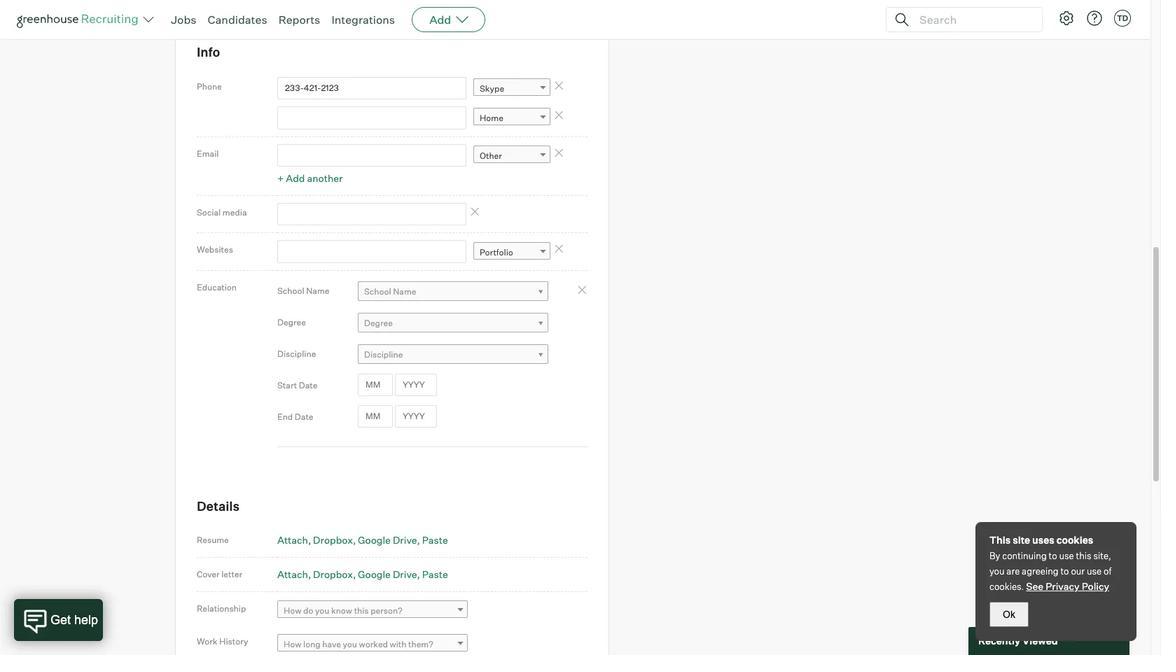 Task type: locate. For each thing, give the bounding box(es) containing it.
you right have
[[343, 639, 357, 650]]

info
[[197, 44, 220, 60]]

2 vertical spatial you
[[343, 639, 357, 650]]

jobs link
[[171, 13, 196, 27]]

cover
[[197, 570, 220, 580]]

of
[[1104, 566, 1112, 577]]

0 vertical spatial to
[[1049, 551, 1057, 562]]

work
[[197, 637, 217, 647]]

0 horizontal spatial you
[[315, 606, 329, 617]]

google drive link
[[358, 535, 420, 546], [358, 569, 420, 581]]

attach
[[277, 535, 308, 546], [277, 569, 308, 581]]

date
[[299, 380, 318, 391], [295, 412, 313, 422]]

this for person?
[[354, 606, 369, 617]]

to
[[1049, 551, 1057, 562], [1061, 566, 1069, 577]]

how long have you worked with them? link
[[277, 634, 468, 655]]

2 horizontal spatial you
[[990, 566, 1005, 577]]

0 horizontal spatial discipline
[[277, 349, 316, 359]]

discipline
[[277, 349, 316, 359], [364, 349, 403, 360]]

1 horizontal spatial this
[[1076, 551, 1092, 562]]

you right do
[[315, 606, 329, 617]]

0 vertical spatial add
[[429, 13, 451, 27]]

this inside by continuing to use this site, you are agreeing to our use of cookies.
[[1076, 551, 1092, 562]]

this
[[1076, 551, 1092, 562], [354, 606, 369, 617]]

drive
[[393, 535, 417, 546], [393, 569, 417, 581]]

recently
[[978, 635, 1020, 647]]

0 vertical spatial attach dropbox google drive paste
[[277, 535, 448, 546]]

use left of
[[1087, 566, 1102, 577]]

0 horizontal spatial this
[[354, 606, 369, 617]]

use
[[1059, 551, 1074, 562], [1087, 566, 1102, 577]]

td
[[1117, 13, 1128, 23]]

how inside how long have you worked with them? link
[[284, 639, 302, 650]]

jobs
[[171, 13, 196, 27]]

with
[[390, 639, 407, 650]]

2 google drive link from the top
[[358, 569, 420, 581]]

site
[[1013, 534, 1030, 546]]

home
[[480, 113, 503, 124]]

degree up mm text field
[[364, 318, 393, 328]]

how long have you worked with them?
[[284, 639, 433, 650]]

name inside 'link'
[[393, 286, 416, 297]]

details
[[197, 498, 240, 514]]

1 horizontal spatial degree
[[364, 318, 393, 328]]

2 paste link from the top
[[422, 569, 448, 581]]

MM text field
[[358, 406, 393, 428]]

google for cover letter
[[358, 569, 391, 581]]

1 vertical spatial paste link
[[422, 569, 448, 581]]

+ add another link
[[277, 172, 343, 184]]

1 horizontal spatial name
[[393, 286, 416, 297]]

0 vertical spatial yyyy text field
[[395, 374, 437, 397]]

dropbox
[[313, 535, 353, 546], [313, 569, 353, 581]]

0 vertical spatial drive
[[393, 535, 417, 546]]

school name
[[277, 286, 330, 296], [364, 286, 416, 297]]

1 vertical spatial google drive link
[[358, 569, 420, 581]]

to down "uses"
[[1049, 551, 1057, 562]]

1 vertical spatial yyyy text field
[[395, 406, 437, 428]]

worked
[[359, 639, 388, 650]]

attach link for resume
[[277, 535, 311, 546]]

paste link
[[422, 535, 448, 546], [422, 569, 448, 581]]

1 yyyy text field from the top
[[395, 374, 437, 397]]

paste
[[422, 535, 448, 546], [422, 569, 448, 581]]

how left long
[[284, 639, 302, 650]]

1 google drive link from the top
[[358, 535, 420, 546]]

1 dropbox from the top
[[313, 535, 353, 546]]

1 attach dropbox google drive paste from the top
[[277, 535, 448, 546]]

date right start
[[299, 380, 318, 391]]

0 vertical spatial date
[[299, 380, 318, 391]]

2 dropbox link from the top
[[313, 569, 356, 581]]

add button
[[412, 7, 486, 32]]

google drive link for cover letter
[[358, 569, 420, 581]]

skype
[[480, 83, 504, 94]]

YYYY text field
[[395, 374, 437, 397], [395, 406, 437, 428]]

1 vertical spatial paste
[[422, 569, 448, 581]]

portfolio link
[[473, 242, 551, 262]]

degree up start
[[277, 317, 306, 328]]

0 vertical spatial this
[[1076, 551, 1092, 562]]

use down the cookies
[[1059, 551, 1074, 562]]

attach link
[[277, 535, 311, 546], [277, 569, 311, 581]]

date right end
[[295, 412, 313, 422]]

1 paste link from the top
[[422, 535, 448, 546]]

yyyy text field for end date
[[395, 406, 437, 428]]

school name link
[[358, 281, 548, 302]]

configure image
[[1058, 10, 1075, 27]]

yyyy text field for start date
[[395, 374, 437, 397]]

social
[[197, 207, 221, 218]]

1 horizontal spatial add
[[429, 13, 451, 27]]

by
[[990, 551, 1000, 562]]

0 vertical spatial attach
[[277, 535, 308, 546]]

this right 'know'
[[354, 606, 369, 617]]

2 paste from the top
[[422, 569, 448, 581]]

2 google from the top
[[358, 569, 391, 581]]

2 yyyy text field from the top
[[395, 406, 437, 428]]

education
[[197, 282, 237, 293]]

1 horizontal spatial school name
[[364, 286, 416, 297]]

home link
[[473, 108, 551, 128]]

0 horizontal spatial add
[[286, 172, 305, 184]]

1 vertical spatial date
[[295, 412, 313, 422]]

2 attach dropbox google drive paste from the top
[[277, 569, 448, 581]]

None text field
[[277, 77, 466, 100], [277, 107, 466, 129], [277, 144, 466, 167], [277, 203, 466, 226], [277, 240, 466, 263], [277, 77, 466, 100], [277, 107, 466, 129], [277, 144, 466, 167], [277, 203, 466, 226], [277, 240, 466, 263]]

how
[[284, 606, 302, 617], [284, 639, 302, 650]]

+
[[277, 172, 284, 184]]

how for how long have you worked with them?
[[284, 639, 302, 650]]

you
[[990, 566, 1005, 577], [315, 606, 329, 617], [343, 639, 357, 650]]

1 vertical spatial google
[[358, 569, 391, 581]]

0 vertical spatial google drive link
[[358, 535, 420, 546]]

1 vertical spatial attach link
[[277, 569, 311, 581]]

0 vertical spatial how
[[284, 606, 302, 617]]

this up our
[[1076, 551, 1092, 562]]

1 vertical spatial drive
[[393, 569, 417, 581]]

0 horizontal spatial school name
[[277, 286, 330, 296]]

1 vertical spatial add
[[286, 172, 305, 184]]

1 horizontal spatial school
[[364, 286, 391, 297]]

candidates link
[[208, 13, 267, 27]]

1 how from the top
[[284, 606, 302, 617]]

2 attach from the top
[[277, 569, 308, 581]]

know
[[331, 606, 352, 617]]

google
[[358, 535, 391, 546], [358, 569, 391, 581]]

discipline up "start date"
[[277, 349, 316, 359]]

yyyy text field right mm text box
[[395, 406, 437, 428]]

degree
[[277, 317, 306, 328], [364, 318, 393, 328]]

dropbox link
[[313, 535, 356, 546], [313, 569, 356, 581]]

1 drive from the top
[[393, 535, 417, 546]]

1 attach from the top
[[277, 535, 308, 546]]

1 horizontal spatial discipline
[[364, 349, 403, 360]]

privacy
[[1046, 581, 1080, 593]]

0 horizontal spatial degree
[[277, 317, 306, 328]]

2 drive from the top
[[393, 569, 417, 581]]

1 vertical spatial to
[[1061, 566, 1069, 577]]

1 vertical spatial dropbox link
[[313, 569, 356, 581]]

0 vertical spatial paste
[[422, 535, 448, 546]]

discipline up mm text field
[[364, 349, 403, 360]]

how inside how do you know this person? link
[[284, 606, 302, 617]]

paste link for resume
[[422, 535, 448, 546]]

how for how do you know this person?
[[284, 606, 302, 617]]

google for resume
[[358, 535, 391, 546]]

by continuing to use this site, you are agreeing to our use of cookies.
[[990, 551, 1112, 593]]

you down "by"
[[990, 566, 1005, 577]]

attach dropbox google drive paste
[[277, 535, 448, 546], [277, 569, 448, 581]]

1 vertical spatial dropbox
[[313, 569, 353, 581]]

1 vertical spatial attach dropbox google drive paste
[[277, 569, 448, 581]]

0 vertical spatial paste link
[[422, 535, 448, 546]]

0 vertical spatial use
[[1059, 551, 1074, 562]]

1 dropbox link from the top
[[313, 535, 356, 546]]

school
[[277, 286, 304, 296], [364, 286, 391, 297]]

dropbox for resume
[[313, 535, 353, 546]]

relationship
[[197, 604, 246, 614]]

1 vertical spatial attach
[[277, 569, 308, 581]]

+ add another
[[277, 172, 343, 184]]

0 horizontal spatial to
[[1049, 551, 1057, 562]]

name
[[306, 286, 330, 296], [393, 286, 416, 297]]

to left our
[[1061, 566, 1069, 577]]

2 how from the top
[[284, 639, 302, 650]]

2 attach link from the top
[[277, 569, 311, 581]]

paste for cover letter
[[422, 569, 448, 581]]

see privacy policy
[[1026, 581, 1110, 593]]

0 vertical spatial google
[[358, 535, 391, 546]]

add
[[429, 13, 451, 27], [286, 172, 305, 184]]

1 horizontal spatial you
[[343, 639, 357, 650]]

cover letter
[[197, 570, 242, 580]]

this
[[990, 534, 1011, 546]]

1 vertical spatial how
[[284, 639, 302, 650]]

0 vertical spatial you
[[990, 566, 1005, 577]]

1 horizontal spatial use
[[1087, 566, 1102, 577]]

0 vertical spatial dropbox
[[313, 535, 353, 546]]

2 dropbox from the top
[[313, 569, 353, 581]]

1 paste from the top
[[422, 535, 448, 546]]

integrations
[[332, 13, 395, 27]]

greenhouse recruiting image
[[17, 11, 143, 28]]

yyyy text field right mm text field
[[395, 374, 437, 397]]

1 google from the top
[[358, 535, 391, 546]]

1 attach link from the top
[[277, 535, 311, 546]]

how left do
[[284, 606, 302, 617]]

0 vertical spatial dropbox link
[[313, 535, 356, 546]]

ok
[[1003, 609, 1016, 621]]

other link
[[473, 146, 551, 166]]

0 vertical spatial attach link
[[277, 535, 311, 546]]

1 vertical spatial this
[[354, 606, 369, 617]]



Task type: vqa. For each thing, say whether or not it's contained in the screenshot.
top Dropbox
yes



Task type: describe. For each thing, give the bounding box(es) containing it.
ok button
[[990, 602, 1029, 628]]

letter
[[221, 570, 242, 580]]

drive for resume
[[393, 535, 417, 546]]

start date
[[277, 380, 318, 391]]

end date
[[277, 412, 313, 422]]

viewed
[[1023, 635, 1058, 647]]

media
[[223, 207, 247, 218]]

end
[[277, 412, 293, 422]]

attach dropbox google drive paste for cover letter
[[277, 569, 448, 581]]

degree inside "link"
[[364, 318, 393, 328]]

integrations link
[[332, 13, 395, 27]]

this site uses cookies
[[990, 534, 1093, 546]]

uses
[[1032, 534, 1055, 546]]

recently viewed
[[978, 635, 1058, 647]]

how do you know this person? link
[[277, 601, 468, 622]]

social media
[[197, 207, 247, 218]]

this for site,
[[1076, 551, 1092, 562]]

how do you know this person?
[[284, 606, 403, 617]]

other
[[480, 150, 502, 161]]

another
[[307, 172, 343, 184]]

reports link
[[279, 13, 320, 27]]

see privacy policy link
[[1026, 581, 1110, 593]]

work history
[[197, 637, 248, 647]]

site,
[[1094, 551, 1111, 562]]

see
[[1026, 581, 1044, 593]]

1 vertical spatial you
[[315, 606, 329, 617]]

websites
[[197, 245, 233, 255]]

school inside 'link'
[[364, 286, 391, 297]]

0 horizontal spatial name
[[306, 286, 330, 296]]

them?
[[408, 639, 433, 650]]

1 horizontal spatial to
[[1061, 566, 1069, 577]]

skype link
[[473, 78, 551, 99]]

agreeing
[[1022, 566, 1059, 577]]

Search text field
[[916, 9, 1030, 30]]

do
[[303, 606, 313, 617]]

resume
[[197, 535, 229, 546]]

phone
[[197, 81, 222, 92]]

1 vertical spatial use
[[1087, 566, 1102, 577]]

attach for cover letter
[[277, 569, 308, 581]]

have
[[322, 639, 341, 650]]

degree link
[[358, 313, 548, 333]]

history
[[219, 637, 248, 647]]

attach dropbox google drive paste for resume
[[277, 535, 448, 546]]

td button
[[1112, 7, 1134, 29]]

date for end date
[[295, 412, 313, 422]]

person?
[[371, 606, 403, 617]]

long
[[303, 639, 321, 650]]

school name inside school name 'link'
[[364, 286, 416, 297]]

paste for resume
[[422, 535, 448, 546]]

add inside add popup button
[[429, 13, 451, 27]]

google drive link for resume
[[358, 535, 420, 546]]

cookies
[[1057, 534, 1093, 546]]

you inside by continuing to use this site, you are agreeing to our use of cookies.
[[990, 566, 1005, 577]]

dropbox link for resume
[[313, 535, 356, 546]]

email
[[197, 148, 219, 159]]

are
[[1007, 566, 1020, 577]]

our
[[1071, 566, 1085, 577]]

attach for resume
[[277, 535, 308, 546]]

policy
[[1082, 581, 1110, 593]]

0 horizontal spatial school
[[277, 286, 304, 296]]

dropbox for cover letter
[[313, 569, 353, 581]]

start
[[277, 380, 297, 391]]

td button
[[1114, 10, 1131, 27]]

MM text field
[[358, 374, 393, 397]]

portfolio
[[480, 247, 513, 257]]

cookies.
[[990, 581, 1024, 593]]

discipline link
[[358, 344, 548, 365]]

drive for cover letter
[[393, 569, 417, 581]]

0 horizontal spatial use
[[1059, 551, 1074, 562]]

date for start date
[[299, 380, 318, 391]]

reports
[[279, 13, 320, 27]]

dropbox link for cover letter
[[313, 569, 356, 581]]

candidates
[[208, 13, 267, 27]]

continuing
[[1002, 551, 1047, 562]]

attach link for cover letter
[[277, 569, 311, 581]]

paste link for cover letter
[[422, 569, 448, 581]]



